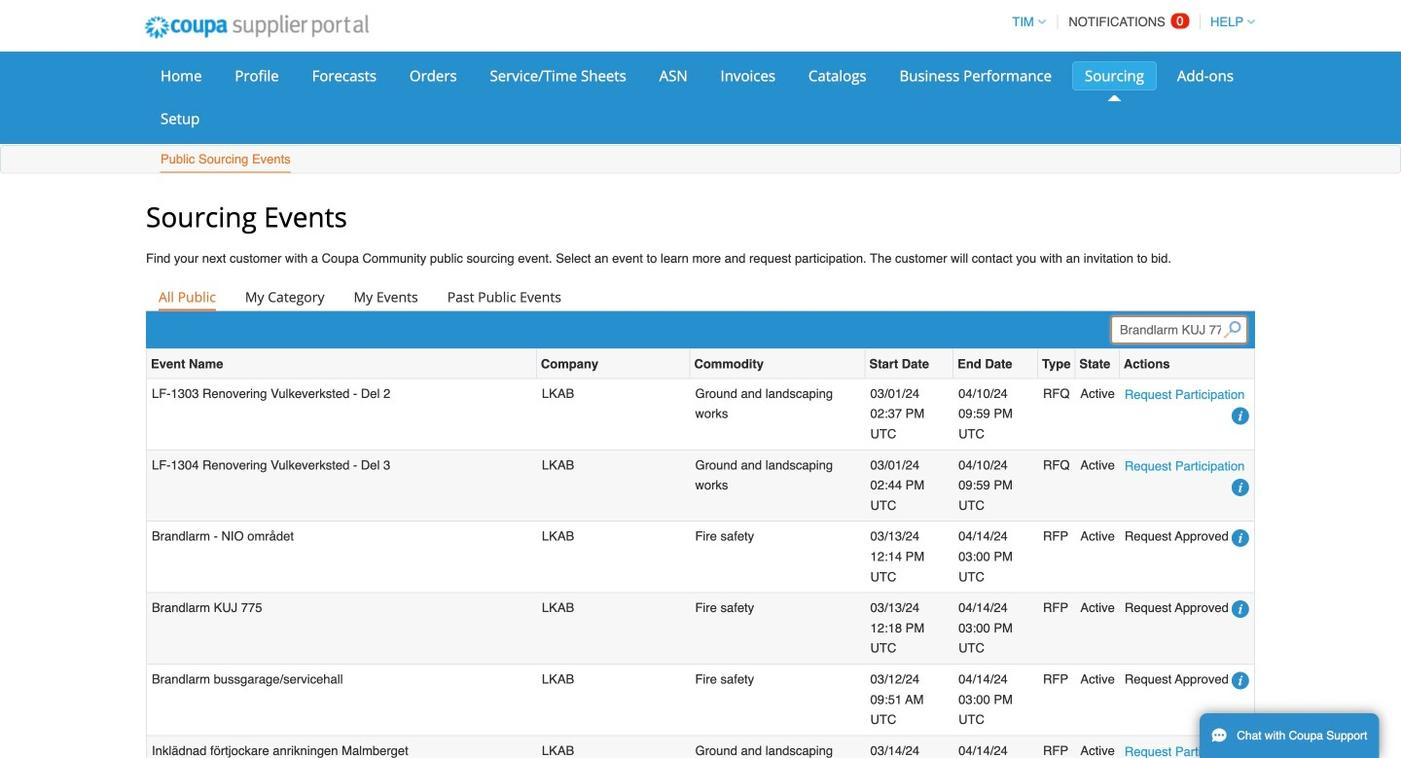 Task type: vqa. For each thing, say whether or not it's contained in the screenshot.
Orders link
no



Task type: describe. For each thing, give the bounding box(es) containing it.
search image
[[1224, 321, 1241, 338]]

coupa supplier portal image
[[131, 3, 382, 52]]



Task type: locate. For each thing, give the bounding box(es) containing it.
navigation
[[1004, 3, 1255, 41]]

Search text field
[[1111, 316, 1248, 343]]

tab list
[[146, 283, 1255, 310]]



